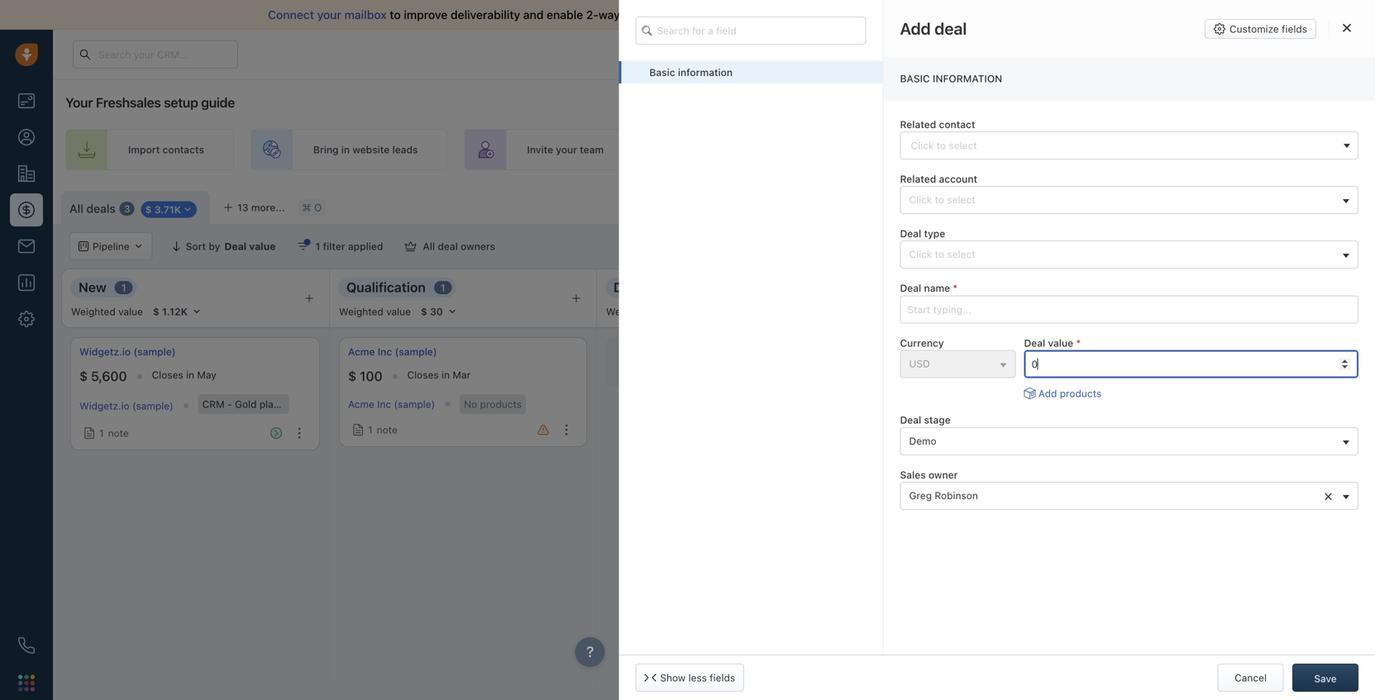 Task type: locate. For each thing, give the bounding box(es) containing it.
1 vertical spatial widgetz.io
[[79, 400, 129, 412]]

*
[[953, 283, 958, 294], [1076, 337, 1081, 349]]

1 horizontal spatial your
[[932, 49, 952, 60]]

2 click to select button from the top
[[900, 241, 1359, 269]]

0 horizontal spatial your
[[65, 95, 93, 110]]

1 note down the 3,200
[[1146, 428, 1176, 439]]

container_wx8msf4aqz5i3rn1 image inside quotas and forecasting link
[[1138, 241, 1150, 252]]

1 vertical spatial related
[[900, 173, 936, 185]]

click to select button down click to select search field
[[900, 186, 1359, 214]]

closes left 4
[[1199, 369, 1230, 381]]

demo button
[[900, 427, 1359, 455]]

way
[[598, 8, 620, 21]]

1 horizontal spatial sales
[[976, 144, 1000, 155]]

0 vertical spatial widgetz.io
[[79, 346, 131, 358]]

1
[[315, 241, 320, 252], [121, 282, 126, 293], [441, 282, 445, 293], [368, 424, 373, 436], [99, 428, 104, 439], [1146, 428, 1151, 439]]

to down type
[[935, 249, 944, 260]]

so
[[921, 8, 934, 21]]

create
[[941, 144, 973, 155]]

click for related
[[909, 194, 932, 206]]

acme
[[348, 346, 375, 358], [348, 398, 374, 410]]

deal left name
[[900, 283, 921, 294]]

1 acme inc (sample) link from the top
[[348, 345, 437, 359]]

your left freshsales at the left of the page
[[65, 95, 93, 110]]

may
[[197, 369, 216, 381]]

widgetz.io (sample) down the 5,600
[[79, 400, 173, 412]]

all left owners
[[423, 241, 435, 252]]

search image
[[642, 24, 658, 38]]

1 horizontal spatial 1 note
[[368, 424, 398, 436]]

deals
[[86, 202, 116, 216]]

0 vertical spatial *
[[953, 283, 958, 294]]

no products
[[464, 399, 522, 410]]

$ for $ 100
[[348, 368, 356, 384]]

basic information link
[[619, 61, 883, 84]]

currency
[[900, 337, 944, 349]]

1 click to select from the top
[[909, 194, 975, 206]]

in for $ 100
[[442, 369, 450, 381]]

basic information down "search" image
[[649, 67, 733, 78]]

import left contacts
[[128, 144, 160, 155]]

$ left the 3,200
[[1126, 368, 1134, 384]]

container_wx8msf4aqz5i3rn1 image down $ 3,200
[[1130, 428, 1142, 439]]

1 widgetz.io from the top
[[79, 346, 131, 358]]

your right 'all'
[[835, 8, 860, 21]]

1 widgetz.io (sample) link from the top
[[79, 345, 176, 359]]

1 related from the top
[[900, 118, 936, 130]]

0 vertical spatial fields
[[1282, 23, 1307, 35]]

1 horizontal spatial days
[[1253, 369, 1275, 381]]

invite your team
[[527, 144, 604, 155]]

(sample) up closes in mar
[[395, 346, 437, 358]]

1 horizontal spatial demo
[[909, 435, 936, 447]]

1 horizontal spatial your
[[556, 144, 577, 155]]

$ left the 5,600
[[79, 368, 88, 384]]

Search field
[[1286, 232, 1368, 260]]

2 horizontal spatial add
[[1317, 199, 1336, 211]]

1 down $ 3,200
[[1146, 428, 1151, 439]]

related left account
[[900, 173, 936, 185]]

1 note down the 5,600
[[99, 428, 129, 439]]

sales left data
[[863, 8, 891, 21]]

1 horizontal spatial add
[[1038, 388, 1057, 399]]

2 acme inc (sample) link from the top
[[348, 398, 435, 410]]

basic down "search" image
[[649, 67, 675, 78]]

basic information down trial
[[900, 73, 1002, 84]]

explore plans
[[1072, 48, 1136, 60]]

1 right new
[[121, 282, 126, 293]]

fields right customize
[[1282, 23, 1307, 35]]

products down value
[[1060, 388, 1102, 399]]

2 container_wx8msf4aqz5i3rn1 image from the left
[[1138, 241, 1150, 252]]

0 vertical spatial demo
[[869, 280, 906, 295]]

negotiation
[[1125, 280, 1198, 295]]

0 vertical spatial import
[[781, 8, 817, 21]]

(sample) inside techcave (sample) link
[[1174, 346, 1216, 358]]

acme down $ 100
[[348, 398, 374, 410]]

0 horizontal spatial sales
[[863, 8, 891, 21]]

inc up 100
[[378, 346, 392, 358]]

0 horizontal spatial add
[[966, 356, 985, 368]]

0 vertical spatial deal
[[1338, 199, 1359, 211]]

1 note for $ 100
[[368, 424, 398, 436]]

0 horizontal spatial $
[[79, 368, 88, 384]]

quotas and forecasting
[[1154, 241, 1268, 252]]

3 closes from the left
[[1199, 369, 1230, 381]]

deal for deal name *
[[900, 283, 921, 294]]

container_wx8msf4aqz5i3rn1 image down $ 5,600
[[84, 428, 95, 439]]

1 vertical spatial inc
[[377, 398, 391, 410]]

add deal
[[900, 19, 967, 38]]

Start typing... text field
[[900, 295, 1359, 324]]

1 vertical spatial add deal
[[966, 356, 1008, 368]]

1 $ from the left
[[79, 368, 88, 384]]

container_wx8msf4aqz5i3rn1 image down $ 100
[[352, 424, 364, 436]]

1 note for $ 5,600
[[99, 428, 129, 439]]

new
[[79, 280, 106, 295]]

0 vertical spatial click to select
[[909, 194, 975, 206]]

(sample) up closes in may
[[133, 346, 176, 358]]

1 vertical spatial click
[[909, 249, 932, 260]]

information
[[678, 67, 733, 78], [933, 73, 1002, 84]]

100
[[360, 368, 382, 384]]

in
[[998, 49, 1005, 60], [341, 144, 350, 155], [186, 369, 194, 381], [442, 369, 450, 381], [1233, 369, 1241, 381]]

0 horizontal spatial closes
[[152, 369, 183, 381]]

deal left stage
[[900, 414, 921, 426]]

filter
[[323, 241, 345, 252]]

container_wx8msf4aqz5i3rn1 image
[[297, 241, 309, 252], [352, 424, 364, 436], [84, 428, 95, 439], [1130, 428, 1142, 439]]

products for add products
[[1060, 388, 1102, 399]]

sales owner
[[900, 469, 958, 481]]

1 vertical spatial all
[[423, 241, 435, 252]]

0 vertical spatial widgetz.io (sample)
[[79, 346, 176, 358]]

⌘ o
[[302, 202, 322, 213]]

0 vertical spatial click
[[909, 194, 932, 206]]

1 horizontal spatial products
[[1060, 388, 1102, 399]]

1 vertical spatial deal
[[438, 241, 458, 252]]

widgetz.io (sample) link
[[79, 345, 176, 359], [79, 400, 173, 412]]

invite
[[527, 144, 553, 155]]

4
[[1244, 369, 1250, 381]]

* right name
[[953, 283, 958, 294]]

0 vertical spatial all
[[69, 202, 83, 216]]

2 select from the top
[[947, 249, 975, 260]]

add inside add deal button
[[1317, 199, 1336, 211]]

widgetz.io (sample)
[[79, 346, 176, 358], [79, 400, 173, 412]]

Search your CRM... text field
[[73, 41, 238, 69]]

0 horizontal spatial days
[[1020, 49, 1041, 60]]

click to select down type
[[909, 249, 975, 260]]

deal left value
[[1024, 337, 1045, 349]]

(sample)
[[133, 346, 176, 358], [395, 346, 437, 358], [1174, 346, 1216, 358], [394, 398, 435, 410], [323, 399, 364, 410], [132, 400, 173, 412]]

phone element
[[10, 629, 43, 662]]

in inside bring in website leads link
[[341, 144, 350, 155]]

1 horizontal spatial and
[[1191, 241, 1209, 252]]

your trial ends in 21 days
[[932, 49, 1041, 60]]

forecasting
[[1211, 241, 1268, 252]]

1 vertical spatial widgetz.io (sample)
[[79, 400, 173, 412]]

all left deals
[[69, 202, 83, 216]]

and
[[523, 8, 544, 21], [1191, 241, 1209, 252]]

1 closes from the left
[[152, 369, 183, 381]]

1 left filter
[[315, 241, 320, 252]]

1 vertical spatial your
[[65, 95, 93, 110]]

1 horizontal spatial note
[[377, 424, 398, 436]]

0 vertical spatial days
[[1020, 49, 1041, 60]]

connect
[[268, 8, 314, 21]]

note down the 5,600
[[108, 428, 129, 439]]

None search field
[[635, 17, 866, 45]]

2 click to select from the top
[[909, 249, 975, 260]]

click to select for type
[[909, 249, 975, 260]]

connect your mailbox to improve deliverability and enable 2-way sync of email conversations. import all your sales data so you don't have to start from scratch.
[[268, 8, 1136, 21]]

widgetz.io (sample) up the 5,600
[[79, 346, 176, 358]]

0 vertical spatial acme inc (sample)
[[348, 346, 437, 358]]

2 horizontal spatial deal
[[1338, 199, 1359, 211]]

1 horizontal spatial fields
[[1282, 23, 1307, 35]]

0 vertical spatial add deal
[[1317, 199, 1359, 211]]

1 down $ 5,600
[[99, 428, 104, 439]]

related left contact
[[900, 118, 936, 130]]

2 inc from the top
[[377, 398, 391, 410]]

import left 'all'
[[781, 8, 817, 21]]

0 vertical spatial click to select button
[[900, 186, 1359, 214]]

1 vertical spatial acme
[[348, 398, 374, 410]]

fields right less
[[710, 672, 735, 684]]

1 vertical spatial acme inc (sample) link
[[348, 398, 435, 410]]

Search for a field text field
[[635, 17, 866, 45]]

2 related from the top
[[900, 173, 936, 185]]

days right 21
[[1020, 49, 1041, 60]]

0 horizontal spatial fields
[[710, 672, 735, 684]]

0 horizontal spatial basic information
[[649, 67, 733, 78]]

create sales sequence link
[[878, 129, 1079, 170]]

1 acme from the top
[[348, 346, 375, 358]]

1 vertical spatial fields
[[710, 672, 735, 684]]

1 horizontal spatial closes
[[407, 369, 439, 381]]

0 vertical spatial add
[[1317, 199, 1336, 211]]

0 vertical spatial related
[[900, 118, 936, 130]]

0 horizontal spatial *
[[953, 283, 958, 294]]

1 vertical spatial demo
[[909, 435, 936, 447]]

click to select for account
[[909, 194, 975, 206]]

your left trial
[[932, 49, 952, 60]]

select for type
[[947, 249, 975, 260]]

acme up $ 100
[[348, 346, 375, 358]]

gold
[[235, 399, 257, 410]]

1 vertical spatial *
[[1076, 337, 1081, 349]]

note down the 3,200
[[1155, 428, 1176, 439]]

add deal
[[1317, 199, 1359, 211], [966, 356, 1008, 368]]

0 vertical spatial acme inc (sample) link
[[348, 345, 437, 359]]

$ 3,200
[[1126, 368, 1174, 384]]

contacts
[[163, 144, 204, 155]]

mar
[[453, 369, 471, 381]]

acme inc (sample) link up 100
[[348, 345, 437, 359]]

1 vertical spatial widgetz.io (sample) link
[[79, 400, 173, 412]]

fields
[[1282, 23, 1307, 35], [710, 672, 735, 684]]

import all your sales data link
[[781, 8, 921, 21]]

all
[[820, 8, 832, 21]]

deal left type
[[900, 228, 921, 239]]

widgetz.io inside 'link'
[[79, 346, 131, 358]]

acme inc (sample) link down 100
[[348, 398, 435, 410]]

explore
[[1072, 48, 1108, 60]]

conversations.
[[698, 8, 778, 21]]

in left 'may'
[[186, 369, 194, 381]]

your freshsales setup guide
[[65, 95, 235, 110]]

sales right create
[[976, 144, 1000, 155]]

o
[[314, 202, 322, 213]]

greg robinson
[[909, 490, 978, 501]]

add right usd
[[966, 356, 985, 368]]

ends
[[974, 49, 995, 60]]

1 horizontal spatial container_wx8msf4aqz5i3rn1 image
[[1138, 241, 1150, 252]]

2 vertical spatial deal
[[988, 356, 1008, 368]]

widgetz.io up $ 5,600
[[79, 346, 131, 358]]

sales
[[863, 8, 891, 21], [976, 144, 1000, 155]]

in right 'bring'
[[341, 144, 350, 155]]

information down connect your mailbox to improve deliverability and enable 2-way sync of email conversations. import all your sales data so you don't have to start from scratch.
[[678, 67, 733, 78]]

2 $ from the left
[[348, 368, 356, 384]]

0 horizontal spatial note
[[108, 428, 129, 439]]

0 horizontal spatial all
[[69, 202, 83, 216]]

demo inside button
[[909, 435, 936, 447]]

1 vertical spatial click to select button
[[900, 241, 1359, 269]]

2 vertical spatial add
[[1038, 388, 1057, 399]]

2 horizontal spatial closes
[[1199, 369, 1230, 381]]

in for $ 5,600
[[186, 369, 194, 381]]

1 note
[[368, 424, 398, 436], [99, 428, 129, 439], [1146, 428, 1176, 439]]

phone image
[[18, 638, 35, 654]]

select down account
[[947, 194, 975, 206]]

container_wx8msf4aqz5i3rn1 image right applied at the left top of page
[[405, 241, 416, 252]]

1 vertical spatial select
[[947, 249, 975, 260]]

import
[[781, 8, 817, 21], [128, 144, 160, 155]]

1 click to select button from the top
[[900, 186, 1359, 214]]

your
[[932, 49, 952, 60], [65, 95, 93, 110]]

widgetz.io (sample) link up the 5,600
[[79, 345, 176, 359]]

and left the enable
[[523, 8, 544, 21]]

closes left 'may'
[[152, 369, 183, 381]]

3
[[124, 203, 130, 215]]

related account
[[900, 173, 977, 185]]

0 vertical spatial widgetz.io (sample) link
[[79, 345, 176, 359]]

0 vertical spatial your
[[932, 49, 952, 60]]

demo left 0
[[869, 280, 906, 295]]

(sample) right techcave
[[1174, 346, 1216, 358]]

add deal up search "field"
[[1317, 199, 1359, 211]]

information down trial
[[933, 73, 1002, 84]]

deal for deal value *
[[1024, 337, 1045, 349]]

in left mar
[[442, 369, 450, 381]]

in left 21
[[998, 49, 1005, 60]]

click for deal
[[909, 249, 932, 260]]

1 inside button
[[315, 241, 320, 252]]

1 horizontal spatial add deal
[[1317, 199, 1359, 211]]

widgetz.io down $ 5,600
[[79, 400, 129, 412]]

demo down deal stage
[[909, 435, 936, 447]]

deal inside button
[[1338, 199, 1359, 211]]

closes left mar
[[407, 369, 439, 381]]

acme inc (sample) up 100
[[348, 346, 437, 358]]

owners
[[461, 241, 495, 252]]

0 vertical spatial select
[[947, 194, 975, 206]]

2 horizontal spatial $
[[1126, 368, 1134, 384]]

1 horizontal spatial basic
[[900, 73, 930, 84]]

quotas
[[1154, 241, 1188, 252]]

container_wx8msf4aqz5i3rn1 image left filter
[[297, 241, 309, 252]]

0 horizontal spatial demo
[[869, 280, 906, 295]]

add deal right usd
[[966, 356, 1008, 368]]

acme inc (sample) down 100
[[348, 398, 435, 410]]

deal inside button
[[438, 241, 458, 252]]

5,600
[[91, 368, 127, 384]]

closes in may
[[152, 369, 216, 381]]

save
[[1314, 673, 1337, 685]]

add up search "field"
[[1317, 199, 1336, 211]]

13
[[237, 202, 248, 213]]

all inside button
[[423, 241, 435, 252]]

1 vertical spatial click to select
[[909, 249, 975, 260]]

1 vertical spatial and
[[1191, 241, 1209, 252]]

0 horizontal spatial basic
[[649, 67, 675, 78]]

1 click from the top
[[909, 194, 932, 206]]

0 horizontal spatial 1 note
[[99, 428, 129, 439]]

2 horizontal spatial 1 note
[[1146, 428, 1176, 439]]

your left mailbox
[[317, 8, 341, 21]]

add down deal value *
[[1038, 388, 1057, 399]]

add products link
[[1024, 387, 1102, 401]]

select up name
[[947, 249, 975, 260]]

1 vertical spatial sales
[[976, 144, 1000, 155]]

plans
[[1110, 48, 1136, 60]]

3 $ from the left
[[1126, 368, 1134, 384]]

click down "deal type"
[[909, 249, 932, 260]]

container_wx8msf4aqz5i3rn1 image
[[405, 241, 416, 252], [1138, 241, 1150, 252]]

deliverability
[[451, 8, 520, 21]]

1 inc from the top
[[378, 346, 392, 358]]

click to select button for deal type
[[900, 241, 1359, 269]]

0 horizontal spatial your
[[317, 8, 341, 21]]

13 more...
[[237, 202, 285, 213]]

1 select from the top
[[947, 194, 975, 206]]

1 note down 100
[[368, 424, 398, 436]]

Enter value number field
[[1024, 350, 1359, 378]]

mailbox
[[344, 8, 387, 21]]

click down related account
[[909, 194, 932, 206]]

your left team
[[556, 144, 577, 155]]

(sample) down closes in may
[[132, 400, 173, 412]]

0 horizontal spatial and
[[523, 8, 544, 21]]

show less fields
[[660, 672, 735, 684]]

products
[[1060, 388, 1102, 399], [480, 399, 522, 410]]

deal name *
[[900, 283, 958, 294]]

0 horizontal spatial container_wx8msf4aqz5i3rn1 image
[[405, 241, 416, 252]]

data
[[894, 8, 918, 21]]

basic down add
[[900, 73, 930, 84]]

closes for $ 5,600
[[152, 369, 183, 381]]

show
[[660, 672, 686, 684]]

note for $ 100
[[377, 424, 398, 436]]

widgetz.io (sample) link down the 5,600
[[79, 400, 173, 412]]

inc down 100
[[377, 398, 391, 410]]

0 horizontal spatial products
[[480, 399, 522, 410]]

2 click from the top
[[909, 249, 932, 260]]

1 horizontal spatial all
[[423, 241, 435, 252]]

to
[[390, 8, 401, 21], [1020, 8, 1031, 21], [935, 194, 944, 206], [935, 249, 944, 260]]

$ left 100
[[348, 368, 356, 384]]

1 horizontal spatial information
[[933, 73, 1002, 84]]

2 closes from the left
[[407, 369, 439, 381]]

1 vertical spatial acme inc (sample)
[[348, 398, 435, 410]]

13 more... button
[[214, 196, 294, 219]]

products inside add products link
[[1060, 388, 1102, 399]]

2 acme from the top
[[348, 398, 374, 410]]

products right no
[[480, 399, 522, 410]]

* right value
[[1076, 337, 1081, 349]]

0 vertical spatial acme
[[348, 346, 375, 358]]

0 horizontal spatial deal
[[438, 241, 458, 252]]

in left 4
[[1233, 369, 1241, 381]]

0 vertical spatial inc
[[378, 346, 392, 358]]

container_wx8msf4aqz5i3rn1 image left quotas
[[1138, 241, 1150, 252]]

click to select button up negotiation
[[900, 241, 1359, 269]]

click
[[909, 194, 932, 206], [909, 249, 932, 260]]

0 horizontal spatial import
[[128, 144, 160, 155]]

1 horizontal spatial $
[[348, 368, 356, 384]]

0 vertical spatial and
[[523, 8, 544, 21]]

note down 100
[[377, 424, 398, 436]]

days right 4
[[1253, 369, 1275, 381]]

click to select down related account
[[909, 194, 975, 206]]

closes for $ 3,200
[[1199, 369, 1230, 381]]

1 container_wx8msf4aqz5i3rn1 image from the left
[[405, 241, 416, 252]]

basic information
[[649, 67, 733, 78], [900, 73, 1002, 84]]



Task type: vqa. For each thing, say whether or not it's contained in the screenshot.
Email Templates
no



Task type: describe. For each thing, give the bounding box(es) containing it.
setup
[[164, 95, 198, 110]]

products for no products
[[480, 399, 522, 410]]

deal for deal stage
[[900, 414, 921, 426]]

container_wx8msf4aqz5i3rn1 image inside 1 filter applied button
[[297, 241, 309, 252]]

* for deal name *
[[953, 283, 958, 294]]

closes in 4 days
[[1199, 369, 1275, 381]]

customize fields
[[1230, 23, 1307, 35]]

enable
[[547, 8, 583, 21]]

deal value *
[[1024, 337, 1081, 349]]

more...
[[251, 202, 285, 213]]

0 horizontal spatial add deal
[[966, 356, 1008, 368]]

deal
[[935, 19, 967, 38]]

close image
[[1343, 23, 1351, 33]]

import contacts
[[128, 144, 204, 155]]

1 filter applied
[[315, 241, 383, 252]]

(sample) down $ 100
[[323, 399, 364, 410]]

2 widgetz.io from the top
[[79, 400, 129, 412]]

monthly
[[282, 399, 320, 410]]

add
[[900, 19, 931, 38]]

robinson
[[935, 490, 978, 501]]

discovery
[[614, 280, 676, 295]]

1 widgetz.io (sample) from the top
[[79, 346, 176, 358]]

×
[[1324, 487, 1333, 504]]

team
[[580, 144, 604, 155]]

0 vertical spatial sales
[[863, 8, 891, 21]]

deal stage
[[900, 414, 951, 426]]

explore plans link
[[1063, 44, 1145, 64]]

1 vertical spatial import
[[128, 144, 160, 155]]

usd
[[909, 358, 930, 370]]

to down related account
[[935, 194, 944, 206]]

(sample) down closes in mar
[[394, 398, 435, 410]]

cancel
[[1235, 672, 1267, 684]]

deal for deal type
[[900, 228, 921, 239]]

add deal dialog
[[619, 0, 1375, 700]]

2 acme inc (sample) from the top
[[348, 398, 435, 410]]

related contact
[[900, 118, 975, 130]]

1 down all deal owners button
[[441, 282, 445, 293]]

freshsales
[[96, 95, 161, 110]]

basic inside basic information link
[[649, 67, 675, 78]]

bring in website leads link
[[250, 129, 448, 170]]

0
[[921, 282, 927, 293]]

add deal button
[[1294, 191, 1367, 219]]

cancel button
[[1218, 664, 1284, 692]]

import contacts link
[[65, 129, 234, 170]]

0 horizontal spatial information
[[678, 67, 733, 78]]

container_wx8msf4aqz5i3rn1 image inside all deal owners button
[[405, 241, 416, 252]]

to right mailbox
[[390, 8, 401, 21]]

click to select button for related account
[[900, 186, 1359, 214]]

1 vertical spatial days
[[1253, 369, 1275, 381]]

2 horizontal spatial note
[[1155, 428, 1176, 439]]

stage
[[924, 414, 951, 426]]

closes in mar
[[407, 369, 471, 381]]

* for deal value *
[[1076, 337, 1081, 349]]

2 horizontal spatial your
[[835, 8, 860, 21]]

bring
[[313, 144, 339, 155]]

select for account
[[947, 194, 975, 206]]

create sales sequence
[[941, 144, 1049, 155]]

21
[[1008, 49, 1018, 60]]

all deal owners button
[[394, 232, 506, 260]]

container_wx8msf4aqz5i3rn1 image for widgetz.io (sample)
[[84, 428, 95, 439]]

deal type
[[900, 228, 945, 239]]

have
[[991, 8, 1017, 21]]

all deals link
[[69, 201, 116, 217]]

trial
[[955, 49, 971, 60]]

all for deal
[[423, 241, 435, 252]]

account
[[939, 173, 977, 185]]

website
[[353, 144, 390, 155]]

related for related account
[[900, 173, 936, 185]]

usd button
[[900, 350, 1016, 378]]

value
[[1048, 337, 1073, 349]]

all deals 3
[[69, 202, 130, 216]]

email
[[666, 8, 695, 21]]

$ for $ 3,200
[[1126, 368, 1134, 384]]

save button
[[1292, 664, 1359, 692]]

improve
[[404, 8, 448, 21]]

invite your team link
[[464, 129, 634, 170]]

add deal inside button
[[1317, 199, 1359, 211]]

your for mailbox
[[317, 8, 341, 21]]

freshworks switcher image
[[18, 675, 35, 691]]

connect your mailbox link
[[268, 8, 390, 21]]

your for your trial ends in 21 days
[[932, 49, 952, 60]]

1 horizontal spatial deal
[[988, 356, 1008, 368]]

in for $ 3,200
[[1233, 369, 1241, 381]]

$ for $ 5,600
[[79, 368, 88, 384]]

customize
[[1230, 23, 1279, 35]]

bring in website leads
[[313, 144, 418, 155]]

⌘
[[302, 202, 311, 213]]

fields inside button
[[710, 672, 735, 684]]

qualification
[[346, 280, 426, 295]]

1 horizontal spatial basic information
[[900, 73, 1002, 84]]

guide
[[201, 95, 235, 110]]

container_wx8msf4aqz5i3rn1 image for techcave (sample)
[[1130, 428, 1142, 439]]

all for deals
[[69, 202, 83, 216]]

1 filter applied button
[[286, 232, 394, 260]]

add inside add products link
[[1038, 388, 1057, 399]]

1 acme inc (sample) from the top
[[348, 346, 437, 358]]

related for related contact
[[900, 118, 936, 130]]

applied
[[348, 241, 383, 252]]

note for $ 5,600
[[108, 428, 129, 439]]

1 horizontal spatial import
[[781, 8, 817, 21]]

your for your freshsales setup guide
[[65, 95, 93, 110]]

closes for $ 100
[[407, 369, 439, 381]]

name
[[924, 283, 950, 294]]

(sample) inside widgetz.io (sample) 'link'
[[133, 346, 176, 358]]

$ 5,600
[[79, 368, 127, 384]]

2 widgetz.io (sample) link from the top
[[79, 400, 173, 412]]

Click to select search field
[[900, 131, 1359, 160]]

no
[[464, 399, 477, 410]]

plan
[[259, 399, 279, 410]]

2-
[[586, 8, 598, 21]]

fields inside button
[[1282, 23, 1307, 35]]

2 widgetz.io (sample) from the top
[[79, 400, 173, 412]]

you
[[937, 8, 957, 21]]

to left "start"
[[1020, 8, 1031, 21]]

leads
[[392, 144, 418, 155]]

crm
[[202, 399, 225, 410]]

less
[[688, 672, 707, 684]]

container_wx8msf4aqz5i3rn1 image for acme inc (sample)
[[352, 424, 364, 436]]

$ 100
[[348, 368, 382, 384]]

type
[[924, 228, 945, 239]]

owner
[[929, 469, 958, 481]]

3,200
[[1138, 368, 1174, 384]]

your for team
[[556, 144, 577, 155]]

don't
[[960, 8, 988, 21]]

1 vertical spatial add
[[966, 356, 985, 368]]

quotas and forecasting link
[[1138, 232, 1284, 260]]

1 down 100
[[368, 424, 373, 436]]

from
[[1063, 8, 1089, 21]]



